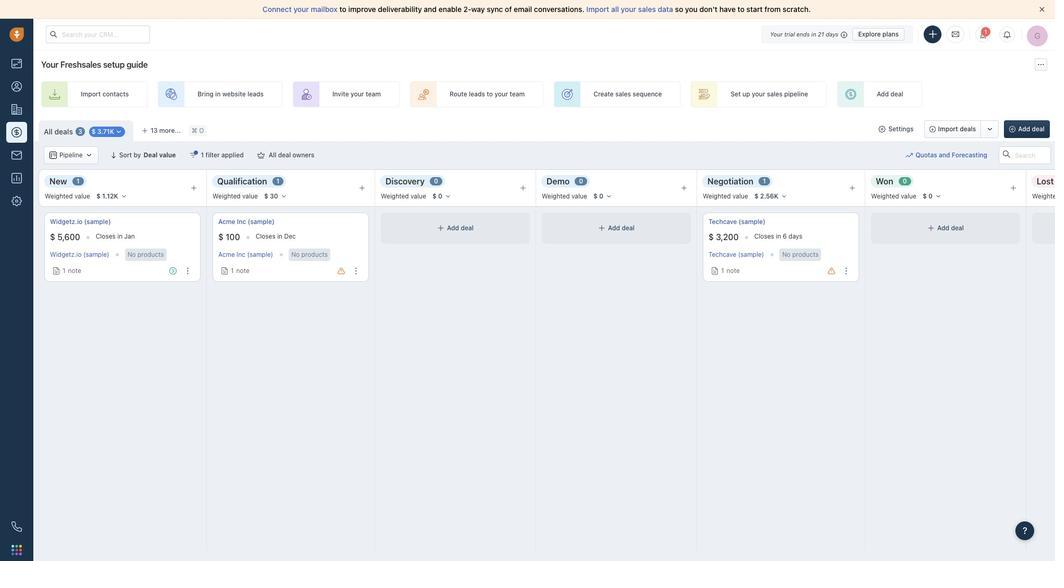 Task type: vqa. For each thing, say whether or not it's contained in the screenshot.


Task type: locate. For each thing, give the bounding box(es) containing it.
your left trial
[[771, 30, 783, 37]]

weighted value for qualification
[[213, 193, 258, 200]]

settings button
[[874, 120, 919, 138]]

techcave (sample) down 3,200 on the right top of page
[[709, 251, 764, 259]]

note for $ 5,600
[[68, 267, 81, 275]]

3 weighted value from the left
[[381, 193, 426, 200]]

1 horizontal spatial deals
[[960, 125, 976, 133]]

1 left filter
[[201, 151, 204, 159]]

2 products from the left
[[302, 251, 328, 259]]

$ 2.56k
[[755, 192, 779, 200]]

0 vertical spatial import
[[587, 5, 610, 14]]

1 products from the left
[[138, 251, 164, 259]]

days right 6
[[789, 232, 803, 240]]

0 horizontal spatial sales
[[616, 90, 631, 98]]

3,200
[[716, 233, 739, 242]]

no products down 6
[[783, 251, 819, 259]]

(sample) down closes in dec
[[247, 251, 273, 259]]

acme down $ 100
[[218, 251, 235, 259]]

2.56k
[[761, 192, 779, 200]]

no products for $ 5,600
[[128, 251, 164, 259]]

sales right create on the right top of the page
[[616, 90, 631, 98]]

6 weighted value from the left
[[872, 193, 917, 200]]

1 right new
[[76, 177, 80, 185]]

owners
[[293, 151, 315, 159]]

1 horizontal spatial $ 0
[[594, 192, 604, 200]]

2 horizontal spatial 1 note
[[721, 267, 740, 275]]

2 $ 0 button from the left
[[589, 191, 617, 202]]

1 inside "1" link
[[985, 29, 988, 35]]

1 right 'send email' image
[[985, 29, 988, 35]]

weighted value
[[45, 193, 90, 200], [213, 193, 258, 200], [381, 193, 426, 200], [542, 193, 587, 200], [703, 193, 748, 200], [872, 193, 917, 200]]

1 horizontal spatial all
[[269, 151, 277, 159]]

2 $ 0 from the left
[[594, 192, 604, 200]]

weighted value down the won
[[872, 193, 917, 200]]

0 vertical spatial acme
[[218, 218, 235, 226]]

2 horizontal spatial note
[[727, 267, 740, 275]]

0 vertical spatial widgetz.io
[[50, 218, 82, 226]]

1 note down 3,200 on the right top of page
[[721, 267, 740, 275]]

0 vertical spatial and
[[424, 5, 437, 14]]

add inside button
[[1019, 125, 1031, 133]]

all deal owners button
[[251, 146, 321, 164]]

inc up 100
[[237, 218, 246, 226]]

3 no from the left
[[783, 251, 791, 259]]

all
[[611, 5, 619, 14]]

acme inc (sample) link up 100
[[218, 217, 275, 226]]

no down 6
[[783, 251, 791, 259]]

1 widgetz.io (sample) from the top
[[50, 218, 111, 226]]

weighted value down discovery
[[381, 193, 426, 200]]

mailbox
[[311, 5, 338, 14]]

pipeline
[[785, 90, 808, 98]]

leads right route
[[469, 90, 485, 98]]

2 horizontal spatial $ 0
[[923, 192, 933, 200]]

0 vertical spatial container_wx8msf4aqz5i3rn1 image
[[906, 152, 913, 159]]

deals up forecasting
[[960, 125, 976, 133]]

1 horizontal spatial to
[[487, 90, 493, 98]]

import for import deals
[[939, 125, 959, 133]]

sales left data
[[638, 5, 656, 14]]

0 horizontal spatial no products
[[128, 251, 164, 259]]

acme up $ 100
[[218, 218, 235, 226]]

phone image
[[11, 522, 22, 532]]

0 vertical spatial days
[[826, 30, 839, 37]]

weighted down discovery
[[381, 193, 409, 200]]

no products down 'dec'
[[291, 251, 328, 259]]

$ for $ 0 button corresponding to discovery
[[433, 192, 437, 200]]

0 vertical spatial all
[[44, 127, 53, 136]]

(sample) down closes in jan
[[83, 251, 109, 259]]

all deal owners
[[269, 151, 315, 159]]

widgetz.io (sample) link
[[50, 217, 111, 226], [50, 251, 109, 259]]

0 horizontal spatial and
[[424, 5, 437, 14]]

contacts
[[103, 90, 129, 98]]

1 vertical spatial techcave (sample)
[[709, 251, 764, 259]]

negotiation
[[708, 176, 754, 186]]

0 vertical spatial widgetz.io (sample) link
[[50, 217, 111, 226]]

2 inc from the top
[[237, 251, 246, 259]]

1 vertical spatial all
[[269, 151, 277, 159]]

(sample)
[[84, 218, 111, 226], [248, 218, 275, 226], [739, 218, 766, 226], [83, 251, 109, 259], [247, 251, 273, 259], [738, 251, 764, 259]]

import left contacts
[[81, 90, 101, 98]]

in right bring
[[215, 90, 221, 98]]

closes left jan
[[96, 232, 116, 240]]

1 1 note from the left
[[63, 267, 81, 275]]

weighted value down negotiation
[[703, 193, 748, 200]]

weighted value down demo
[[542, 193, 587, 200]]

1 vertical spatial acme inc (sample) link
[[218, 251, 273, 259]]

container_wx8msf4aqz5i3rn1 image inside quotas and forecasting link
[[906, 152, 913, 159]]

inc down 100
[[237, 251, 246, 259]]

0 horizontal spatial import
[[81, 90, 101, 98]]

2 horizontal spatial products
[[793, 251, 819, 259]]

sales
[[638, 5, 656, 14], [616, 90, 631, 98], [767, 90, 783, 98]]

1 horizontal spatial no products
[[291, 251, 328, 259]]

4 weighted value from the left
[[542, 193, 587, 200]]

container_wx8msf4aqz5i3rn1 image for add deal
[[928, 225, 935, 232]]

your left mailbox
[[294, 5, 309, 14]]

1 acme from the top
[[218, 218, 235, 226]]

0 horizontal spatial days
[[789, 232, 803, 240]]

sequence
[[633, 90, 662, 98]]

$ 1.12k
[[96, 192, 118, 200]]

1 vertical spatial and
[[939, 151, 951, 159]]

no products for $ 3,200
[[783, 251, 819, 259]]

enable
[[439, 5, 462, 14]]

2 note from the left
[[236, 267, 250, 275]]

value for new
[[75, 193, 90, 200]]

(sample) down $ 2.56k
[[739, 218, 766, 226]]

2 horizontal spatial $ 0 button
[[918, 191, 947, 202]]

all left the owners
[[269, 151, 277, 159]]

2 horizontal spatial import
[[939, 125, 959, 133]]

weighted value down new
[[45, 193, 90, 200]]

1 horizontal spatial team
[[510, 90, 525, 98]]

weighted down new
[[45, 193, 73, 200]]

0 vertical spatial acme inc (sample) link
[[218, 217, 275, 226]]

in left 'dec'
[[277, 232, 283, 240]]

inc
[[237, 218, 246, 226], [237, 251, 246, 259]]

to
[[340, 5, 347, 14], [738, 5, 745, 14], [487, 90, 493, 98]]

2 closes from the left
[[256, 232, 276, 240]]

1 horizontal spatial days
[[826, 30, 839, 37]]

techcave
[[709, 218, 737, 226], [709, 251, 737, 259]]

acme inc (sample) up 100
[[218, 218, 275, 226]]

import up quotas and forecasting
[[939, 125, 959, 133]]

1 horizontal spatial products
[[302, 251, 328, 259]]

acme inc (sample)
[[218, 218, 275, 226], [218, 251, 273, 259]]

weighted value for negotiation
[[703, 193, 748, 200]]

no down 'dec'
[[291, 251, 300, 259]]

2 weighted from the left
[[213, 193, 241, 200]]

3 products from the left
[[793, 251, 819, 259]]

1 horizontal spatial closes
[[256, 232, 276, 240]]

import inside import contacts link
[[81, 90, 101, 98]]

1 horizontal spatial 1 note
[[231, 267, 250, 275]]

products for $ 100
[[302, 251, 328, 259]]

techcave (sample)
[[709, 218, 766, 226], [709, 251, 764, 259]]

add for demo
[[608, 224, 620, 232]]

import inside import deals button
[[939, 125, 959, 133]]

6 weighted from the left
[[872, 193, 900, 200]]

import for import contacts
[[81, 90, 101, 98]]

widgetz.io (sample) down 5,600
[[50, 251, 109, 259]]

deals
[[960, 125, 976, 133], [54, 127, 73, 136]]

1 note down 5,600
[[63, 267, 81, 275]]

0 vertical spatial techcave (sample)
[[709, 218, 766, 226]]

acme
[[218, 218, 235, 226], [218, 251, 235, 259]]

techcave up $ 3,200
[[709, 218, 737, 226]]

add
[[877, 90, 889, 98], [1019, 125, 1031, 133], [447, 224, 459, 232], [608, 224, 620, 232], [938, 224, 950, 232]]

$ inside $ 2.56k button
[[755, 192, 759, 200]]

acme inc (sample) link
[[218, 217, 275, 226], [218, 251, 273, 259]]

bring in website leads
[[198, 90, 264, 98]]

$ for $ 30 "button"
[[264, 192, 268, 200]]

closes left 'dec'
[[256, 232, 276, 240]]

0 horizontal spatial no
[[128, 251, 136, 259]]

2 leads from the left
[[469, 90, 485, 98]]

bring in website leads link
[[158, 81, 282, 107]]

1 closes from the left
[[96, 232, 116, 240]]

13 more... button
[[136, 124, 186, 138]]

2 weighted value from the left
[[213, 193, 258, 200]]

widgetz.io up $ 5,600
[[50, 218, 82, 226]]

2 horizontal spatial container_wx8msf4aqz5i3rn1 image
[[928, 225, 935, 232]]

2 horizontal spatial no products
[[783, 251, 819, 259]]

1 vertical spatial your
[[41, 60, 58, 69]]

1 vertical spatial techcave
[[709, 251, 737, 259]]

0 horizontal spatial leads
[[248, 90, 264, 98]]

all inside button
[[269, 151, 277, 159]]

connect your mailbox link
[[263, 5, 340, 14]]

$ for $ 2.56k button
[[755, 192, 759, 200]]

1 horizontal spatial your
[[771, 30, 783, 37]]

no products
[[128, 251, 164, 259], [291, 251, 328, 259], [783, 251, 819, 259]]

1 leads from the left
[[248, 90, 264, 98]]

deals inside button
[[960, 125, 976, 133]]

in left jan
[[117, 232, 123, 240]]

to left start
[[738, 5, 745, 14]]

products for $ 3,200
[[793, 251, 819, 259]]

1 no from the left
[[128, 251, 136, 259]]

import contacts link
[[41, 81, 148, 107]]

1 horizontal spatial no
[[291, 251, 300, 259]]

add deal inside button
[[1019, 125, 1045, 133]]

weighted down demo
[[542, 193, 570, 200]]

1 weighted value from the left
[[45, 193, 90, 200]]

closes in 6 days
[[755, 232, 803, 240]]

all left '3'
[[44, 127, 53, 136]]

$ for $ 3.71k button
[[92, 128, 96, 136]]

2 1 note from the left
[[231, 267, 250, 275]]

0 vertical spatial techcave
[[709, 218, 737, 226]]

deals left '3'
[[54, 127, 73, 136]]

3 note from the left
[[727, 267, 740, 275]]

leads right website
[[248, 90, 264, 98]]

1 horizontal spatial and
[[939, 151, 951, 159]]

and right quotas
[[939, 151, 951, 159]]

1 down $ 3,200
[[721, 267, 724, 275]]

sales left 'pipeline'
[[767, 90, 783, 98]]

filter
[[206, 151, 220, 159]]

acme inc (sample) down 100
[[218, 251, 273, 259]]

1 vertical spatial widgetz.io
[[50, 251, 82, 259]]

container_wx8msf4aqz5i3rn1 image
[[879, 126, 886, 133], [115, 128, 123, 136], [50, 152, 57, 159], [85, 152, 93, 159], [189, 152, 197, 159], [257, 152, 265, 159], [437, 225, 445, 232], [598, 225, 606, 232], [53, 267, 60, 275], [221, 267, 228, 275]]

4 weighted from the left
[[542, 193, 570, 200]]

weighted value down qualification
[[213, 193, 258, 200]]

widgetz.io (sample) link down 5,600
[[50, 251, 109, 259]]

0 horizontal spatial note
[[68, 267, 81, 275]]

techcave (sample) link up 3,200 on the right top of page
[[709, 217, 766, 226]]

1 horizontal spatial $ 0 button
[[589, 191, 617, 202]]

1
[[985, 29, 988, 35], [201, 151, 204, 159], [76, 177, 80, 185], [277, 177, 280, 185], [763, 177, 766, 185], [63, 267, 65, 275], [231, 267, 234, 275], [721, 267, 724, 275]]

in inside the bring in website leads "link"
[[215, 90, 221, 98]]

0 horizontal spatial deals
[[54, 127, 73, 136]]

0 vertical spatial your
[[771, 30, 783, 37]]

your
[[771, 30, 783, 37], [41, 60, 58, 69]]

$
[[92, 128, 96, 136], [96, 192, 100, 200], [264, 192, 268, 200], [433, 192, 437, 200], [594, 192, 598, 200], [755, 192, 759, 200], [923, 192, 927, 200], [50, 233, 55, 242], [218, 233, 224, 242], [709, 233, 714, 242]]

container_wx8msf4aqz5i3rn1 image
[[906, 152, 913, 159], [928, 225, 935, 232], [712, 267, 719, 275]]

3 $ 0 button from the left
[[918, 191, 947, 202]]

1 weighted from the left
[[45, 193, 73, 200]]

inc inside "acme inc (sample)" 'link'
[[237, 218, 246, 226]]

1 horizontal spatial container_wx8msf4aqz5i3rn1 image
[[906, 152, 913, 159]]

1 note from the left
[[68, 267, 81, 275]]

website
[[222, 90, 246, 98]]

weighted down the won
[[872, 193, 900, 200]]

3 $ 0 from the left
[[923, 192, 933, 200]]

$ 30 button
[[260, 191, 292, 202]]

1 vertical spatial widgetz.io (sample)
[[50, 251, 109, 259]]

1 horizontal spatial note
[[236, 267, 250, 275]]

your right all
[[621, 5, 636, 14]]

value for qualification
[[242, 193, 258, 200]]

invite your team
[[333, 90, 381, 98]]

add deal
[[877, 90, 904, 98], [1019, 125, 1045, 133], [447, 224, 474, 232], [608, 224, 635, 232], [938, 224, 964, 232]]

all
[[44, 127, 53, 136], [269, 151, 277, 159]]

your left freshsales
[[41, 60, 58, 69]]

1 vertical spatial container_wx8msf4aqz5i3rn1 image
[[928, 225, 935, 232]]

add deal for discovery
[[447, 224, 474, 232]]

new
[[50, 176, 67, 186]]

$ 3.71k button
[[89, 127, 125, 137]]

$ inside $ 3.71k button
[[92, 128, 96, 136]]

1 note for $ 5,600
[[63, 267, 81, 275]]

closes for $ 100
[[256, 232, 276, 240]]

acme inc (sample) link down 100
[[218, 251, 273, 259]]

sort
[[119, 151, 132, 159]]

1 vertical spatial acme
[[218, 251, 235, 259]]

pipeline
[[59, 151, 83, 159]]

1 vertical spatial inc
[[237, 251, 246, 259]]

0 vertical spatial techcave (sample) link
[[709, 217, 766, 226]]

3 no products from the left
[[783, 251, 819, 259]]

2 horizontal spatial closes
[[755, 232, 775, 240]]

5 weighted from the left
[[703, 193, 731, 200]]

$ 5,600
[[50, 233, 80, 242]]

import deals
[[939, 125, 976, 133]]

$ inside $ 1.12k button
[[96, 192, 100, 200]]

0 vertical spatial widgetz.io (sample)
[[50, 218, 111, 226]]

1 acme inc (sample) link from the top
[[218, 217, 275, 226]]

$ 0 button for demo
[[589, 191, 617, 202]]

quotas and forecasting
[[916, 151, 988, 159]]

1 inc from the top
[[237, 218, 246, 226]]

add for won
[[938, 224, 950, 232]]

0 horizontal spatial all
[[44, 127, 53, 136]]

email
[[514, 5, 532, 14]]

2 widgetz.io (sample) link from the top
[[50, 251, 109, 259]]

0 vertical spatial inc
[[237, 218, 246, 226]]

0 horizontal spatial container_wx8msf4aqz5i3rn1 image
[[712, 267, 719, 275]]

value for negotiation
[[733, 193, 748, 200]]

1 filter applied
[[201, 151, 244, 159]]

$ inside $ 30 "button"
[[264, 192, 268, 200]]

in for qualification
[[277, 232, 283, 240]]

widgetz.io down $ 5,600
[[50, 251, 82, 259]]

0 horizontal spatial $ 0
[[433, 192, 443, 200]]

add deal for won
[[938, 224, 964, 232]]

don't
[[700, 5, 718, 14]]

0 horizontal spatial 1 note
[[63, 267, 81, 275]]

no down jan
[[128, 251, 136, 259]]

to right mailbox
[[340, 5, 347, 14]]

5 weighted value from the left
[[703, 193, 748, 200]]

2 vertical spatial import
[[939, 125, 959, 133]]

weighted value for demo
[[542, 193, 587, 200]]

weighted for won
[[872, 193, 900, 200]]

to inside route leads to your team link
[[487, 90, 493, 98]]

techcave down $ 3,200
[[709, 251, 737, 259]]

no
[[128, 251, 136, 259], [291, 251, 300, 259], [783, 251, 791, 259]]

leads inside "link"
[[248, 90, 264, 98]]

2 no products from the left
[[291, 251, 328, 259]]

techcave (sample) link
[[709, 217, 766, 226], [709, 251, 764, 259]]

your right invite
[[351, 90, 364, 98]]

1 inside '1 filter applied' button
[[201, 151, 204, 159]]

lost
[[1037, 176, 1054, 186]]

1 note down 100
[[231, 267, 250, 275]]

(sample) up closes in dec
[[248, 218, 275, 226]]

note down 100
[[236, 267, 250, 275]]

add for discovery
[[447, 224, 459, 232]]

1 note for $ 100
[[231, 267, 250, 275]]

note down 5,600
[[68, 267, 81, 275]]

bring
[[198, 90, 214, 98]]

by
[[134, 151, 141, 159]]

0 vertical spatial acme inc (sample)
[[218, 218, 275, 226]]

1 no products from the left
[[128, 251, 164, 259]]

$ for $ 0 button related to won
[[923, 192, 927, 200]]

(sample) inside 'link'
[[248, 218, 275, 226]]

weighted down negotiation
[[703, 193, 731, 200]]

1 vertical spatial import
[[81, 90, 101, 98]]

no products down jan
[[128, 251, 164, 259]]

1 vertical spatial widgetz.io (sample) link
[[50, 251, 109, 259]]

0 horizontal spatial $ 0 button
[[428, 191, 456, 202]]

3 weighted from the left
[[381, 193, 409, 200]]

2 horizontal spatial no
[[783, 251, 791, 259]]

1 note
[[63, 267, 81, 275], [231, 267, 250, 275], [721, 267, 740, 275]]

note down 3,200 on the right top of page
[[727, 267, 740, 275]]

techcave (sample) up 3,200 on the right top of page
[[709, 218, 766, 226]]

weighte
[[1033, 193, 1056, 200]]

widgetz.io (sample) up 5,600
[[50, 218, 111, 226]]

3 closes from the left
[[755, 232, 775, 240]]

closes left 6
[[755, 232, 775, 240]]

team
[[366, 90, 381, 98], [510, 90, 525, 98]]

widgetz.io (sample) link up 5,600
[[50, 217, 111, 226]]

1 vertical spatial techcave (sample) link
[[709, 251, 764, 259]]

1 $ 0 from the left
[[433, 192, 443, 200]]

create
[[594, 90, 614, 98]]

3 1 note from the left
[[721, 267, 740, 275]]

2 horizontal spatial sales
[[767, 90, 783, 98]]

weighted down qualification
[[213, 193, 241, 200]]

1 vertical spatial acme inc (sample)
[[218, 251, 273, 259]]

weighted for discovery
[[381, 193, 409, 200]]

1 vertical spatial days
[[789, 232, 803, 240]]

note for $ 100
[[236, 267, 250, 275]]

in for negotiation
[[776, 232, 781, 240]]

value for demo
[[572, 193, 587, 200]]

import left all
[[587, 5, 610, 14]]

0 horizontal spatial closes
[[96, 232, 116, 240]]

0 horizontal spatial team
[[366, 90, 381, 98]]

route
[[450, 90, 467, 98]]

2 vertical spatial container_wx8msf4aqz5i3rn1 image
[[712, 267, 719, 275]]

and left 'enable'
[[424, 5, 437, 14]]

improve
[[348, 5, 376, 14]]

0 horizontal spatial your
[[41, 60, 58, 69]]

all for deals
[[44, 127, 53, 136]]

techcave (sample) link down 3,200 on the right top of page
[[709, 251, 764, 259]]

weighte button
[[1032, 188, 1056, 203]]

⌘
[[192, 127, 197, 135]]

days
[[826, 30, 839, 37], [789, 232, 803, 240]]

in left 6
[[776, 232, 781, 240]]

1 horizontal spatial leads
[[469, 90, 485, 98]]

1 $ 0 button from the left
[[428, 191, 456, 202]]

2 widgetz.io from the top
[[50, 251, 82, 259]]

days right 21
[[826, 30, 839, 37]]

0 horizontal spatial products
[[138, 251, 164, 259]]

to right route
[[487, 90, 493, 98]]

2 no from the left
[[291, 251, 300, 259]]



Task type: describe. For each thing, give the bounding box(es) containing it.
21
[[818, 30, 825, 37]]

closes for $ 3,200
[[755, 232, 775, 240]]

$ 0 for discovery
[[433, 192, 443, 200]]

2-
[[464, 5, 471, 14]]

1 down 100
[[231, 267, 234, 275]]

$ 0 button for discovery
[[428, 191, 456, 202]]

(sample) up closes in jan
[[84, 218, 111, 226]]

add deal button
[[1005, 120, 1050, 138]]

qualification
[[217, 176, 267, 186]]

$ 0 button for won
[[918, 191, 947, 202]]

conversations.
[[534, 5, 585, 14]]

6
[[783, 232, 787, 240]]

connect your mailbox to improve deliverability and enable 2-way sync of email conversations. import all your sales data so you don't have to start from scratch.
[[263, 5, 811, 14]]

$ 2.56k button
[[750, 191, 792, 202]]

all deals link
[[44, 126, 73, 137]]

explore
[[859, 30, 881, 38]]

$ 100
[[218, 233, 240, 242]]

closes in jan
[[96, 232, 135, 240]]

jan
[[124, 232, 135, 240]]

create sales sequence link
[[554, 81, 681, 107]]

1 widgetz.io from the top
[[50, 218, 82, 226]]

and inside quotas and forecasting link
[[939, 151, 951, 159]]

30
[[270, 192, 278, 200]]

container_wx8msf4aqz5i3rn1 image inside settings popup button
[[879, 126, 886, 133]]

discovery
[[386, 176, 425, 186]]

trial
[[785, 30, 795, 37]]

guide
[[127, 60, 148, 69]]

1 acme inc (sample) from the top
[[218, 218, 275, 226]]

2 acme from the top
[[218, 251, 235, 259]]

closes for $ 5,600
[[96, 232, 116, 240]]

plans
[[883, 30, 899, 38]]

add deal for demo
[[608, 224, 635, 232]]

weighted value for discovery
[[381, 193, 426, 200]]

invite your team link
[[293, 81, 400, 107]]

won
[[876, 176, 894, 186]]

⌘ o
[[192, 127, 204, 135]]

$ 0 for demo
[[594, 192, 604, 200]]

from
[[765, 5, 781, 14]]

weighted for new
[[45, 193, 73, 200]]

applied
[[222, 151, 244, 159]]

2 techcave (sample) link from the top
[[709, 251, 764, 259]]

1 techcave (sample) from the top
[[709, 218, 766, 226]]

2 techcave from the top
[[709, 251, 737, 259]]

weighted value for new
[[45, 193, 90, 200]]

value for won
[[901, 193, 917, 200]]

way
[[471, 5, 485, 14]]

of
[[505, 5, 512, 14]]

1 widgetz.io (sample) link from the top
[[50, 217, 111, 226]]

1.12k
[[102, 192, 118, 200]]

scratch.
[[783, 5, 811, 14]]

pipeline button
[[44, 146, 98, 164]]

$ 3,200
[[709, 233, 739, 242]]

explore plans link
[[853, 28, 905, 40]]

you
[[685, 5, 698, 14]]

up
[[743, 90, 750, 98]]

set up your sales pipeline link
[[691, 81, 827, 107]]

start
[[747, 5, 763, 14]]

container_wx8msf4aqz5i3rn1 image inside $ 3.71k button
[[115, 128, 123, 136]]

your trial ends in 21 days
[[771, 30, 839, 37]]

1 link
[[976, 27, 991, 42]]

no products for $ 100
[[291, 251, 328, 259]]

have
[[720, 5, 736, 14]]

all for deal
[[269, 151, 277, 159]]

set up your sales pipeline
[[731, 90, 808, 98]]

no for $ 3,200
[[783, 251, 791, 259]]

2 acme inc (sample) from the top
[[218, 251, 273, 259]]

Search your CRM... text field
[[46, 26, 150, 43]]

import contacts
[[81, 90, 129, 98]]

close image
[[1040, 7, 1045, 12]]

in left 21
[[812, 30, 817, 37]]

dec
[[284, 232, 296, 240]]

quotas and forecasting link
[[906, 146, 998, 164]]

add deal link
[[838, 81, 922, 107]]

1 team from the left
[[366, 90, 381, 98]]

1 techcave (sample) link from the top
[[709, 217, 766, 226]]

note for $ 3,200
[[727, 267, 740, 275]]

2 widgetz.io (sample) from the top
[[50, 251, 109, 259]]

2 acme inc (sample) link from the top
[[218, 251, 273, 259]]

2 techcave (sample) from the top
[[709, 251, 764, 259]]

o
[[199, 127, 204, 135]]

1 up $ 30 "button"
[[277, 177, 280, 185]]

explore plans
[[859, 30, 899, 38]]

no for $ 100
[[291, 251, 300, 259]]

your right route
[[495, 90, 508, 98]]

phone element
[[6, 517, 27, 537]]

set
[[731, 90, 741, 98]]

Search field
[[999, 146, 1051, 164]]

$ for $ 1.12k button
[[96, 192, 100, 200]]

1 up $ 2.56k
[[763, 177, 766, 185]]

1 horizontal spatial sales
[[638, 5, 656, 14]]

13
[[151, 127, 158, 134]]

so
[[675, 5, 683, 14]]

1 filter applied button
[[183, 146, 251, 164]]

your right up
[[752, 90, 766, 98]]

0 horizontal spatial to
[[340, 5, 347, 14]]

route leads to your team
[[450, 90, 525, 98]]

your for your trial ends in 21 days
[[771, 30, 783, 37]]

2 horizontal spatial to
[[738, 5, 745, 14]]

value for discovery
[[411, 193, 426, 200]]

$ 30
[[264, 192, 278, 200]]

sort by deal value
[[119, 151, 176, 159]]

sync
[[487, 5, 503, 14]]

1 horizontal spatial import
[[587, 5, 610, 14]]

container_wx8msf4aqz5i3rn1 image inside all deal owners button
[[257, 152, 265, 159]]

more...
[[159, 127, 181, 134]]

(sample) down 3,200 on the right top of page
[[738, 251, 764, 259]]

freshworks switcher image
[[11, 545, 22, 556]]

in for new
[[117, 232, 123, 240]]

deliverability
[[378, 5, 422, 14]]

products for $ 5,600
[[138, 251, 164, 259]]

$ for $ 0 button for demo
[[594, 192, 598, 200]]

container_wx8msf4aqz5i3rn1 image for quotas and forecasting
[[906, 152, 913, 159]]

1 down $ 5,600
[[63, 267, 65, 275]]

acme inside 'link'
[[218, 218, 235, 226]]

route leads to your team link
[[410, 81, 544, 107]]

your freshsales setup guide
[[41, 60, 148, 69]]

deals for import
[[960, 125, 976, 133]]

import deals group
[[924, 120, 999, 138]]

weighted value for won
[[872, 193, 917, 200]]

3
[[78, 128, 82, 136]]

closes in dec
[[256, 232, 296, 240]]

send email image
[[952, 30, 960, 39]]

freshsales
[[60, 60, 101, 69]]

container_wx8msf4aqz5i3rn1 image inside '1 filter applied' button
[[189, 152, 197, 159]]

deal
[[144, 151, 158, 159]]

$ 1.12k button
[[92, 191, 132, 202]]

$ 0 for won
[[923, 192, 933, 200]]

1 techcave from the top
[[709, 218, 737, 226]]

deals for all
[[54, 127, 73, 136]]

your for your freshsales setup guide
[[41, 60, 58, 69]]

weighted for qualification
[[213, 193, 241, 200]]

import deals button
[[924, 120, 982, 138]]

quotas
[[916, 151, 938, 159]]

1 note for $ 3,200
[[721, 267, 740, 275]]

weighted for demo
[[542, 193, 570, 200]]

settings
[[889, 125, 914, 133]]

no for $ 5,600
[[128, 251, 136, 259]]

connect
[[263, 5, 292, 14]]

all deals 3
[[44, 127, 82, 136]]

2 team from the left
[[510, 90, 525, 98]]

weighted for negotiation
[[703, 193, 731, 200]]

forecasting
[[952, 151, 988, 159]]

$ 3.71k button
[[86, 126, 128, 138]]



